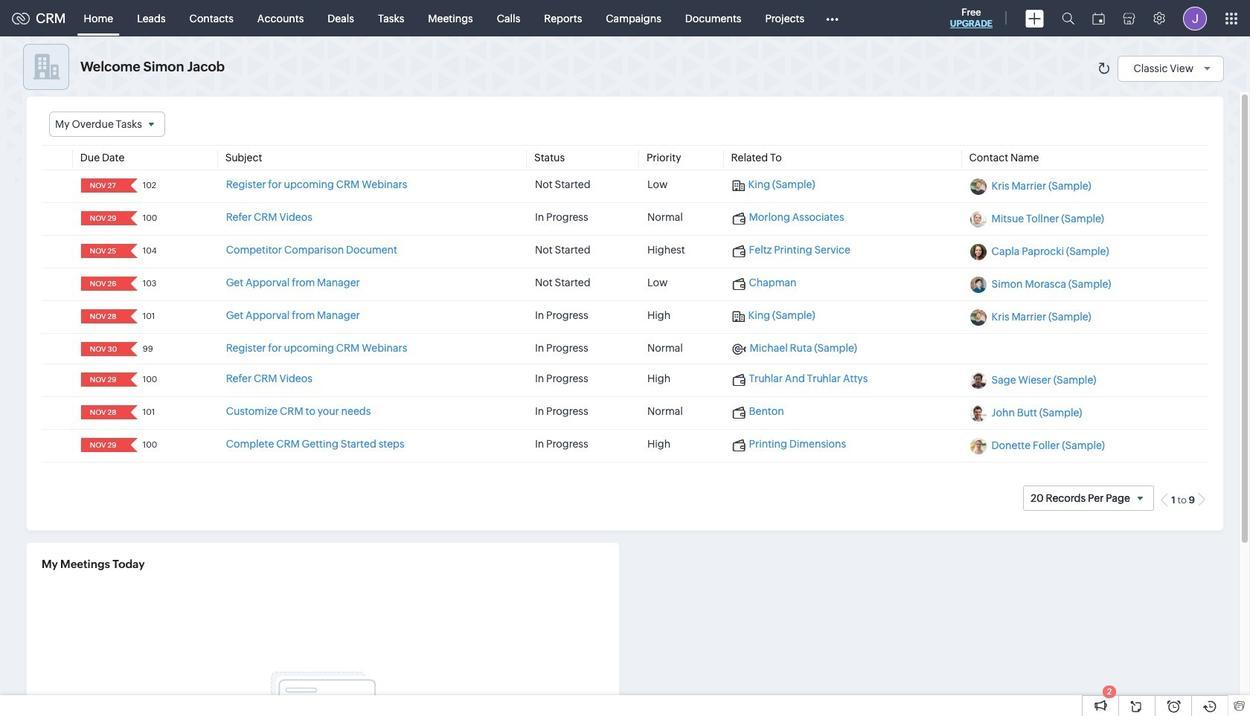 Task type: locate. For each thing, give the bounding box(es) containing it.
search element
[[1053, 0, 1084, 36]]

None field
[[49, 112, 165, 137], [85, 179, 120, 193], [85, 211, 120, 226], [85, 244, 120, 258], [85, 277, 120, 291], [85, 310, 120, 324], [85, 342, 120, 357], [85, 373, 120, 387], [85, 406, 120, 420], [85, 438, 120, 453], [49, 112, 165, 137], [85, 179, 120, 193], [85, 211, 120, 226], [85, 244, 120, 258], [85, 277, 120, 291], [85, 310, 120, 324], [85, 342, 120, 357], [85, 373, 120, 387], [85, 406, 120, 420], [85, 438, 120, 453]]

search image
[[1062, 12, 1075, 25]]

calendar image
[[1092, 12, 1105, 24]]



Task type: describe. For each thing, give the bounding box(es) containing it.
Other Modules field
[[816, 6, 848, 30]]

create menu element
[[1017, 0, 1053, 36]]

profile image
[[1183, 6, 1207, 30]]

create menu image
[[1026, 9, 1044, 27]]

logo image
[[12, 12, 30, 24]]

profile element
[[1174, 0, 1216, 36]]



Task type: vqa. For each thing, say whether or not it's contained in the screenshot.
Free Upgrade
no



